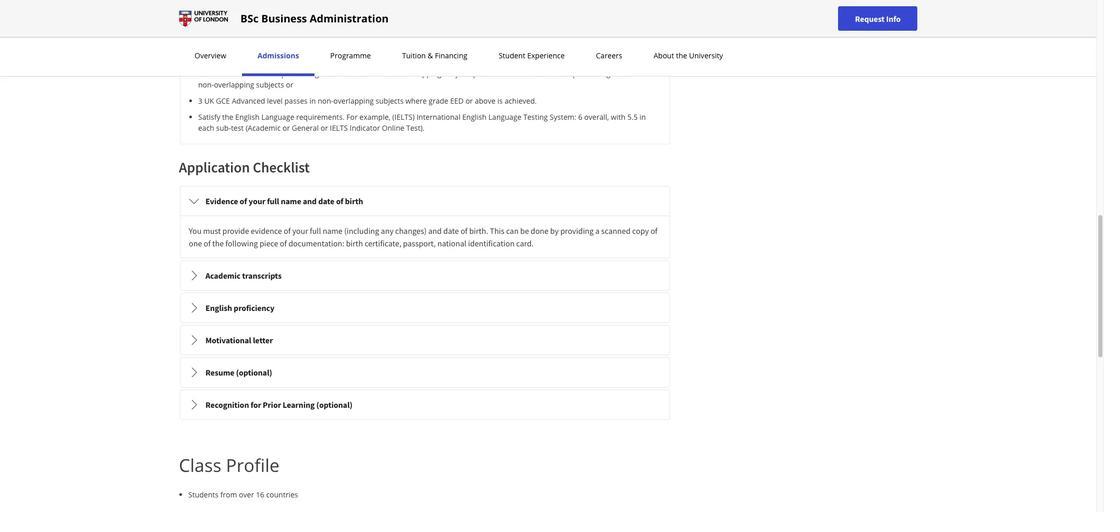 Task type: locate. For each thing, give the bounding box(es) containing it.
0 horizontal spatial your
[[249, 196, 265, 207]]

request
[[855, 13, 885, 24]]

(optional)
[[236, 368, 272, 378], [316, 400, 353, 411]]

overlapping inside list item
[[333, 96, 374, 106]]

your up documentation:
[[292, 226, 308, 236]]

1 horizontal spatial full
[[310, 226, 321, 236]]

non-
[[385, 69, 401, 79], [198, 80, 214, 90], [318, 96, 333, 106]]

your inside dropdown button
[[249, 196, 265, 207]]

overlapping down gcse
[[214, 80, 254, 90]]

and up passport,
[[428, 226, 442, 236]]

students
[[188, 490, 218, 500]]

1 horizontal spatial date
[[443, 226, 459, 236]]

over
[[239, 490, 254, 500]]

done
[[531, 226, 549, 236]]

grade
[[315, 69, 334, 79], [607, 69, 626, 79], [429, 96, 448, 106]]

documentation:
[[289, 238, 344, 249]]

2 vertical spatial the
[[212, 238, 224, 249]]

can
[[506, 226, 519, 236]]

list containing 3 uk gcse / gce o level passes at grade a – c / 9 – 4 in non-overlapping subjects plus 2 further uk gce a level passes at grade a - e in non-overlapping subjects or
[[193, 68, 661, 134]]

passes down careers
[[573, 69, 596, 79]]

your up evidence
[[249, 196, 265, 207]]

0 vertical spatial (optional)
[[236, 368, 272, 378]]

level down experience
[[556, 69, 571, 79]]

e
[[639, 69, 643, 79]]

1 horizontal spatial grade
[[429, 96, 448, 106]]

3 a from the left
[[628, 69, 633, 79]]

card.
[[516, 238, 534, 249]]

o
[[256, 69, 262, 79]]

provide
[[222, 226, 249, 236]]

–
[[343, 69, 347, 79], [366, 69, 369, 79]]

(including
[[344, 226, 379, 236]]

language
[[261, 112, 294, 122], [489, 112, 522, 122]]

0 vertical spatial 3
[[198, 69, 202, 79]]

further
[[495, 69, 520, 79]]

2 horizontal spatial overlapping
[[401, 69, 442, 79]]

1 vertical spatial (optional)
[[316, 400, 353, 411]]

students from over 16 countries
[[188, 490, 298, 500]]

at down careers
[[598, 69, 605, 79]]

2 at from the left
[[598, 69, 605, 79]]

0 horizontal spatial english
[[206, 303, 232, 313]]

evidence
[[251, 226, 282, 236]]

english up "test" on the top of the page
[[235, 112, 260, 122]]

resume (optional) button
[[180, 358, 670, 388]]

non- up requirements.
[[318, 96, 333, 106]]

0 vertical spatial non-
[[385, 69, 401, 79]]

1 language from the left
[[261, 112, 294, 122]]

1 vertical spatial non-
[[198, 80, 214, 90]]

0 horizontal spatial non-
[[198, 80, 214, 90]]

language up (academic
[[261, 112, 294, 122]]

motivational letter button
[[180, 326, 670, 355]]

about
[[654, 51, 674, 61]]

the for english
[[222, 112, 233, 122]]

or left general
[[283, 123, 290, 133]]

list
[[193, 68, 661, 134]]

tuition
[[402, 51, 426, 61]]

subjects down financing
[[443, 69, 471, 79]]

a left -
[[628, 69, 633, 79]]

name
[[281, 196, 301, 207], [323, 226, 343, 236]]

name up documentation:
[[323, 226, 343, 236]]

your inside you must provide evidence of your full name (including any changes) and date of birth. this can be done by providing a scanned copy of one of the following piece of documentation: birth certificate, passport, national identification card.
[[292, 226, 308, 236]]

gce up satisfy
[[216, 96, 230, 106]]

1 horizontal spatial subjects
[[376, 96, 404, 106]]

and inside evidence of your full name and date of birth dropdown button
[[303, 196, 317, 207]]

1 horizontal spatial overlapping
[[333, 96, 374, 106]]

subjects down o
[[256, 80, 284, 90]]

2 3 from the top
[[198, 96, 202, 106]]

any
[[381, 226, 394, 236]]

full up evidence
[[267, 196, 279, 207]]

date up national
[[443, 226, 459, 236]]

passport,
[[403, 238, 436, 249]]

academic transcripts
[[206, 271, 282, 281]]

a left c
[[336, 69, 341, 79]]

/ left '9'
[[355, 69, 358, 79]]

gce
[[240, 69, 254, 79], [533, 69, 547, 79], [216, 96, 230, 106]]

with
[[611, 112, 626, 122]]

about the university link
[[651, 51, 726, 61]]

english down above
[[462, 112, 487, 122]]

where
[[406, 96, 427, 106]]

c
[[348, 69, 353, 79]]

or down "admissions"
[[286, 80, 293, 90]]

birth up (including
[[345, 196, 363, 207]]

non- down "overview"
[[198, 80, 214, 90]]

grade left c
[[315, 69, 334, 79]]

1 horizontal spatial language
[[489, 112, 522, 122]]

1 vertical spatial and
[[428, 226, 442, 236]]

gce down experience
[[533, 69, 547, 79]]

2 vertical spatial subjects
[[376, 96, 404, 106]]

3 uk gcse / gce o level passes at grade a – c / 9 – 4 in non-overlapping subjects plus 2 further uk gce a level passes at grade a - e in non-overlapping subjects or list item
[[198, 68, 661, 90]]

1 horizontal spatial a
[[549, 69, 554, 79]]

2 vertical spatial overlapping
[[333, 96, 374, 106]]

requirements.
[[296, 112, 345, 122]]

1 vertical spatial birth
[[346, 238, 363, 249]]

0 horizontal spatial (optional)
[[236, 368, 272, 378]]

and inside you must provide evidence of your full name (including any changes) and date of birth. this can be done by providing a scanned copy of one of the following piece of documentation: birth certificate, passport, national identification card.
[[428, 226, 442, 236]]

test).
[[406, 123, 425, 133]]

0 horizontal spatial grade
[[315, 69, 334, 79]]

0 horizontal spatial /
[[236, 69, 239, 79]]

overlapping down tuition
[[401, 69, 442, 79]]

countries
[[266, 490, 298, 500]]

0 horizontal spatial at
[[306, 69, 313, 79]]

2 vertical spatial non-
[[318, 96, 333, 106]]

profile
[[226, 454, 280, 478]]

0 vertical spatial and
[[303, 196, 317, 207]]

1 horizontal spatial english
[[235, 112, 260, 122]]

subjects
[[443, 69, 471, 79], [256, 80, 284, 90], [376, 96, 404, 106]]

0 vertical spatial birth
[[345, 196, 363, 207]]

1 vertical spatial your
[[292, 226, 308, 236]]

english down academic in the bottom left of the page
[[206, 303, 232, 313]]

gce left o
[[240, 69, 254, 79]]

resume
[[206, 368, 234, 378]]

passes up general
[[285, 96, 308, 106]]

uk up satisfy
[[204, 96, 214, 106]]

uk inside list item
[[204, 96, 214, 106]]

0 vertical spatial the
[[676, 51, 687, 61]]

1 vertical spatial name
[[323, 226, 343, 236]]

/
[[236, 69, 239, 79], [355, 69, 358, 79]]

careers
[[596, 51, 622, 61]]

transcripts
[[242, 271, 282, 281]]

level right 'advanced'
[[267, 96, 283, 106]]

(optional) right learning
[[316, 400, 353, 411]]

1 horizontal spatial (optional)
[[316, 400, 353, 411]]

0 horizontal spatial name
[[281, 196, 301, 207]]

passes down admissions link
[[281, 69, 304, 79]]

in right 5.5
[[640, 112, 646, 122]]

0 horizontal spatial a
[[336, 69, 341, 79]]

3 inside list item
[[198, 96, 202, 106]]

administration
[[310, 11, 389, 25]]

letter
[[253, 335, 273, 346]]

name down checklist
[[281, 196, 301, 207]]

1 vertical spatial the
[[222, 112, 233, 122]]

subjects up (ielts)
[[376, 96, 404, 106]]

0 horizontal spatial date
[[318, 196, 335, 207]]

at left c
[[306, 69, 313, 79]]

class profile
[[179, 454, 280, 478]]

overlapping
[[401, 69, 442, 79], [214, 80, 254, 90], [333, 96, 374, 106]]

uk left gcse
[[204, 69, 214, 79]]

0 horizontal spatial language
[[261, 112, 294, 122]]

0 vertical spatial full
[[267, 196, 279, 207]]

the up sub-
[[222, 112, 233, 122]]

1 horizontal spatial –
[[366, 69, 369, 79]]

3
[[198, 69, 202, 79], [198, 96, 202, 106]]

grade up international
[[429, 96, 448, 106]]

uk
[[204, 69, 214, 79], [521, 69, 531, 79], [204, 96, 214, 106]]

your
[[249, 196, 265, 207], [292, 226, 308, 236]]

1 vertical spatial overlapping
[[214, 80, 254, 90]]

1 horizontal spatial /
[[355, 69, 358, 79]]

/ right gcse
[[236, 69, 239, 79]]

a down experience
[[549, 69, 554, 79]]

and
[[303, 196, 317, 207], [428, 226, 442, 236]]

identification
[[468, 238, 515, 249]]

passes
[[281, 69, 304, 79], [573, 69, 596, 79], [285, 96, 308, 106]]

or down requirements.
[[321, 123, 328, 133]]

date up documentation:
[[318, 196, 335, 207]]

(optional) up 'for'
[[236, 368, 272, 378]]

overlapping up for
[[333, 96, 374, 106]]

3 up satisfy
[[198, 96, 202, 106]]

2 horizontal spatial a
[[628, 69, 633, 79]]

admissions link
[[254, 51, 302, 61]]

0 vertical spatial your
[[249, 196, 265, 207]]

1 horizontal spatial name
[[323, 226, 343, 236]]

2 horizontal spatial subjects
[[443, 69, 471, 79]]

the inside the satisfy the english language requirements. for example, (ielts) international english language testing system: 6 overall, with 5.5 in each sub-test (academic or general or ielts indicator online test).
[[222, 112, 233, 122]]

1 horizontal spatial non-
[[318, 96, 333, 106]]

0 vertical spatial name
[[281, 196, 301, 207]]

level
[[264, 69, 279, 79], [556, 69, 571, 79], [267, 96, 283, 106]]

1 vertical spatial 3
[[198, 96, 202, 106]]

info
[[886, 13, 901, 24]]

the right about
[[676, 51, 687, 61]]

0 horizontal spatial full
[[267, 196, 279, 207]]

1 3 from the top
[[198, 69, 202, 79]]

the down must at left
[[212, 238, 224, 249]]

overall,
[[584, 112, 609, 122]]

0 horizontal spatial and
[[303, 196, 317, 207]]

– right '9'
[[366, 69, 369, 79]]

1 horizontal spatial and
[[428, 226, 442, 236]]

or
[[286, 80, 293, 90], [466, 96, 473, 106], [283, 123, 290, 133], [321, 123, 328, 133]]

2 horizontal spatial non-
[[385, 69, 401, 79]]

evidence of your full name and date of birth button
[[180, 187, 670, 216]]

and up documentation:
[[303, 196, 317, 207]]

1 horizontal spatial at
[[598, 69, 605, 79]]

3 down overview link
[[198, 69, 202, 79]]

providing
[[560, 226, 594, 236]]

1 horizontal spatial your
[[292, 226, 308, 236]]

recognition for prior learning (optional)
[[206, 400, 353, 411]]

0 vertical spatial date
[[318, 196, 335, 207]]

birth down (including
[[346, 238, 363, 249]]

0 horizontal spatial gce
[[216, 96, 230, 106]]

student experience link
[[496, 51, 568, 61]]

resume (optional)
[[206, 368, 272, 378]]

0 horizontal spatial subjects
[[256, 80, 284, 90]]

3 inside 3 uk gcse / gce o level passes at grade a – c / 9 – 4 in non-overlapping subjects plus 2 further uk gce a level passes at grade a - e in non-overlapping subjects or
[[198, 69, 202, 79]]

uk right further
[[521, 69, 531, 79]]

uk for 3 uk gce advanced level passes in non-overlapping subjects where grade eed or above is achieved.
[[204, 96, 214, 106]]

birth inside dropdown button
[[345, 196, 363, 207]]

language down is
[[489, 112, 522, 122]]

request info
[[855, 13, 901, 24]]

1 vertical spatial full
[[310, 226, 321, 236]]

non- right 4 on the top left
[[385, 69, 401, 79]]

0 horizontal spatial –
[[343, 69, 347, 79]]

in up requirements.
[[310, 96, 316, 106]]

subjects inside list item
[[376, 96, 404, 106]]

grade left -
[[607, 69, 626, 79]]

1 vertical spatial date
[[443, 226, 459, 236]]

full up documentation:
[[310, 226, 321, 236]]

checklist
[[253, 158, 310, 177]]

5.5
[[627, 112, 638, 122]]

business
[[261, 11, 307, 25]]

the for university
[[676, 51, 687, 61]]

– left c
[[343, 69, 347, 79]]

name inside you must provide evidence of your full name (including any changes) and date of birth. this can be done by providing a scanned copy of one of the following piece of documentation: birth certificate, passport, national identification card.
[[323, 226, 343, 236]]



Task type: vqa. For each thing, say whether or not it's contained in the screenshot.
Coursera for Business image
no



Task type: describe. For each thing, give the bounding box(es) containing it.
overview
[[195, 51, 226, 61]]

be
[[520, 226, 529, 236]]

student experience
[[499, 51, 565, 61]]

2 / from the left
[[355, 69, 358, 79]]

university
[[689, 51, 723, 61]]

evidence of your full name and date of birth
[[206, 196, 363, 207]]

system:
[[550, 112, 576, 122]]

satisfy
[[198, 112, 220, 122]]

grade inside list item
[[429, 96, 448, 106]]

1 a from the left
[[336, 69, 341, 79]]

1 at from the left
[[306, 69, 313, 79]]

3 for 3 uk gcse / gce o level passes at grade a – c / 9 – 4 in non-overlapping subjects plus 2 further uk gce a level passes at grade a - e in non-overlapping subjects or
[[198, 69, 202, 79]]

&
[[428, 51, 433, 61]]

this
[[490, 226, 505, 236]]

0 horizontal spatial overlapping
[[214, 80, 254, 90]]

2 a from the left
[[549, 69, 554, 79]]

2 language from the left
[[489, 112, 522, 122]]

international
[[417, 112, 461, 122]]

birth inside you must provide evidence of your full name (including any changes) and date of birth. this can be done by providing a scanned copy of one of the following piece of documentation: birth certificate, passport, national identification card.
[[346, 238, 363, 249]]

ielts
[[330, 123, 348, 133]]

each
[[198, 123, 214, 133]]

copy
[[632, 226, 649, 236]]

uk for 3 uk gcse / gce o level passes at grade a – c / 9 – 4 in non-overlapping subjects plus 2 further uk gce a level passes at grade a - e in non-overlapping subjects or
[[204, 69, 214, 79]]

full inside dropdown button
[[267, 196, 279, 207]]

sub-
[[216, 123, 231, 133]]

-
[[635, 69, 637, 79]]

9
[[360, 69, 364, 79]]

4
[[371, 69, 375, 79]]

bsc business administration
[[241, 11, 389, 25]]

following
[[226, 238, 258, 249]]

above
[[475, 96, 496, 106]]

student
[[499, 51, 525, 61]]

the inside you must provide evidence of your full name (including any changes) and date of birth. this can be done by providing a scanned copy of one of the following piece of documentation: birth certificate, passport, national identification card.
[[212, 238, 224, 249]]

example,
[[360, 112, 391, 122]]

indicator
[[350, 123, 380, 133]]

prior
[[263, 400, 281, 411]]

programme
[[330, 51, 371, 61]]

english inside dropdown button
[[206, 303, 232, 313]]

date inside dropdown button
[[318, 196, 335, 207]]

satisfy the english language requirements. for example, (ielts) international english language testing system: 6 overall, with 5.5 in each sub-test (academic or general or ielts indicator online test).
[[198, 112, 646, 133]]

class
[[179, 454, 221, 478]]

bsc
[[241, 11, 259, 25]]

2 horizontal spatial english
[[462, 112, 487, 122]]

experience
[[527, 51, 565, 61]]

passes inside 3 uk gce advanced level passes in non-overlapping subjects where grade eed or above is achieved. list item
[[285, 96, 308, 106]]

level right o
[[264, 69, 279, 79]]

english proficiency
[[206, 303, 274, 313]]

test
[[231, 123, 244, 133]]

1 vertical spatial subjects
[[256, 80, 284, 90]]

from
[[220, 490, 237, 500]]

plus
[[473, 69, 488, 79]]

1 / from the left
[[236, 69, 239, 79]]

learning
[[283, 400, 315, 411]]

eed
[[450, 96, 464, 106]]

online
[[382, 123, 404, 133]]

academic transcripts button
[[180, 261, 670, 291]]

evidence
[[206, 196, 238, 207]]

in right 4 on the top left
[[377, 69, 384, 79]]

satisfy the english language requirements. for example, (ielts) international english language testing system: 6 overall, with 5.5 in each sub-test (academic or general or ielts indicator online test). list item
[[198, 112, 661, 134]]

application checklist
[[179, 158, 310, 177]]

tuition & financing link
[[399, 51, 471, 61]]

1 horizontal spatial gce
[[240, 69, 254, 79]]

for
[[347, 112, 358, 122]]

name inside dropdown button
[[281, 196, 301, 207]]

or right eed
[[466, 96, 473, 106]]

you
[[189, 226, 202, 236]]

non- inside list item
[[318, 96, 333, 106]]

in inside the satisfy the english language requirements. for example, (ielts) international english language testing system: 6 overall, with 5.5 in each sub-test (academic or general or ielts indicator online test).
[[640, 112, 646, 122]]

2 – from the left
[[366, 69, 369, 79]]

date inside you must provide evidence of your full name (including any changes) and date of birth. this can be done by providing a scanned copy of one of the following piece of documentation: birth certificate, passport, national identification card.
[[443, 226, 459, 236]]

or inside 3 uk gcse / gce o level passes at grade a – c / 9 – 4 in non-overlapping subjects plus 2 further uk gce a level passes at grade a - e in non-overlapping subjects or
[[286, 80, 293, 90]]

3 uk gcse / gce o level passes at grade a – c / 9 – 4 in non-overlapping subjects plus 2 further uk gce a level passes at grade a - e in non-overlapping subjects or
[[198, 69, 651, 90]]

english proficiency button
[[180, 294, 670, 323]]

request info button
[[838, 6, 918, 31]]

16
[[256, 490, 264, 500]]

(ielts)
[[392, 112, 415, 122]]

national
[[438, 238, 466, 249]]

full inside you must provide evidence of your full name (including any changes) and date of birth. this can be done by providing a scanned copy of one of the following piece of documentation: birth certificate, passport, national identification card.
[[310, 226, 321, 236]]

birth.
[[469, 226, 488, 236]]

(optional) inside dropdown button
[[236, 368, 272, 378]]

for
[[251, 400, 261, 411]]

level inside 3 uk gce advanced level passes in non-overlapping subjects where grade eed or above is achieved. list item
[[267, 96, 283, 106]]

proficiency
[[234, 303, 274, 313]]

motivational
[[206, 335, 251, 346]]

certificate,
[[365, 238, 401, 249]]

(optional) inside dropdown button
[[316, 400, 353, 411]]

university of london image
[[179, 10, 228, 27]]

academic
[[206, 271, 241, 281]]

3 for 3 uk gce advanced level passes in non-overlapping subjects where grade eed or above is achieved.
[[198, 96, 202, 106]]

gce inside list item
[[216, 96, 230, 106]]

6
[[578, 112, 583, 122]]

1 – from the left
[[343, 69, 347, 79]]

changes)
[[395, 226, 427, 236]]

3 uk gce advanced level passes in non-overlapping subjects where grade eed or above is achieved.
[[198, 96, 537, 106]]

programme link
[[327, 51, 374, 61]]

3 uk gce advanced level passes in non-overlapping subjects where grade eed or above is achieved. list item
[[198, 95, 661, 106]]

recognition for prior learning (optional) button
[[180, 391, 670, 420]]

careers link
[[593, 51, 626, 61]]

general
[[292, 123, 319, 133]]

tuition & financing
[[402, 51, 467, 61]]

0 vertical spatial overlapping
[[401, 69, 442, 79]]

testing
[[523, 112, 548, 122]]

in right e
[[645, 69, 651, 79]]

2 horizontal spatial gce
[[533, 69, 547, 79]]

0 vertical spatial subjects
[[443, 69, 471, 79]]

(academic
[[246, 123, 281, 133]]

by
[[550, 226, 559, 236]]

2 horizontal spatial grade
[[607, 69, 626, 79]]



